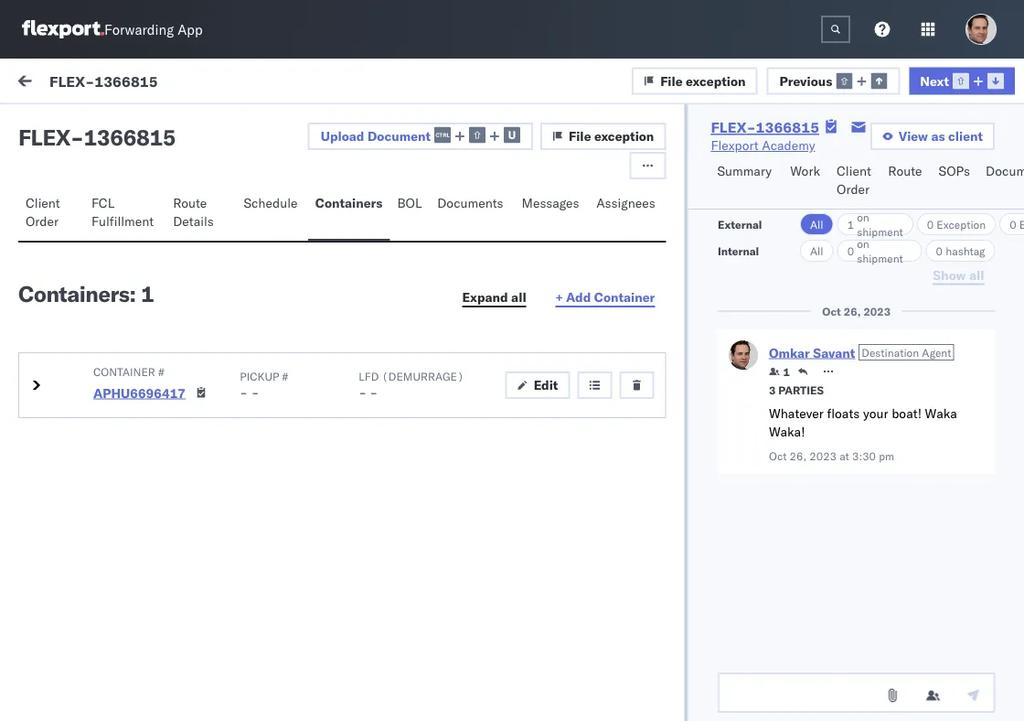 Task type: describe. For each thing, give the bounding box(es) containing it.
pdt for oct 26, 2023, 2:46 pm pdt
[[494, 222, 517, 238]]

omkar down established,
[[89, 418, 127, 434]]

upload document
[[321, 128, 431, 144]]

this contract established, we will create
[[55, 367, 294, 401]]

0 horizontal spatial 1
[[141, 280, 154, 307]]

1 for 1 on shipment
[[847, 217, 854, 231]]

docum
[[986, 163, 1025, 179]]

1 horizontal spatial exception
[[686, 73, 746, 89]]

schedule button
[[236, 187, 308, 241]]

0 vertical spatial file
[[661, 73, 683, 89]]

flex
[[18, 124, 70, 151]]

exception
[[937, 217, 986, 231]]

floats
[[827, 405, 860, 421]]

0 vertical spatial 2023
[[864, 304, 891, 318]]

related work item/shipment
[[800, 159, 943, 172]]

my
[[18, 70, 47, 96]]

schedule
[[244, 195, 298, 211]]

3 resize handle column header from the left
[[769, 153, 791, 721]]

savant down oct 26, 2023
[[813, 344, 855, 360]]

1 for 1
[[783, 365, 790, 378]]

container #
[[93, 365, 164, 378]]

2 flex- 458574 from the top
[[799, 451, 885, 467]]

0 exception
[[927, 217, 986, 231]]

oct for oct 26, 2023, 2:46 pm pdt
[[353, 222, 374, 238]]

previous
[[780, 73, 833, 89]]

+
[[556, 289, 563, 305]]

your
[[863, 405, 888, 421]]

all
[[512, 289, 527, 305]]

sops
[[939, 163, 971, 179]]

established,
[[55, 385, 126, 401]]

client for the rightmost client order button
[[837, 163, 872, 179]]

flexport academy
[[711, 137, 816, 153]]

docum button
[[979, 155, 1025, 209]]

0 horizontal spatial file
[[569, 128, 592, 144]]

route button
[[881, 155, 932, 209]]

at
[[840, 449, 849, 463]]

omkar savant for oct 26, 2023, 2:45 pm pdt
[[89, 299, 170, 315]]

0 button
[[1000, 213, 1025, 235]]

2 458574 from the top
[[838, 451, 885, 467]]

add
[[566, 289, 591, 305]]

is
[[83, 367, 93, 383]]

internal for internal
[[718, 244, 759, 258]]

oct 26, 2023, 2:46 pm pdt
[[353, 222, 517, 238]]

1 horizontal spatial client order button
[[830, 155, 881, 209]]

edit button
[[506, 371, 570, 399]]

next
[[921, 73, 950, 89]]

messages
[[522, 195, 580, 211]]

1366815 up academy
[[756, 118, 820, 136]]

deal
[[139, 367, 164, 383]]

lucrative partnership.
[[55, 385, 272, 420]]

route for route details
[[173, 195, 207, 211]]

containers button
[[308, 187, 390, 241]]

we
[[130, 385, 146, 401]]

route for route
[[889, 163, 923, 179]]

internal (0) button
[[115, 108, 205, 144]]

internal for internal (0)
[[123, 116, 168, 132]]

2 resize handle column header from the left
[[546, 153, 568, 721]]

external for external
[[718, 217, 762, 231]]

all for 1
[[810, 217, 824, 231]]

0 hashtag
[[936, 244, 985, 258]]

view as client button
[[871, 123, 996, 150]]

sops button
[[932, 155, 979, 209]]

2023 inside whatever floats your boat! waka waka! oct 26, 2023 at 3:30 pm
[[810, 449, 837, 463]]

destination
[[862, 345, 919, 359]]

3 omkar savant from the top
[[89, 418, 170, 434]]

documents
[[438, 195, 504, 211]]

client
[[949, 128, 984, 144]]

pdt for oct 26, 2023, 2:45 pm pdt
[[494, 332, 517, 348]]

client order for the rightmost client order button
[[837, 163, 872, 197]]

omkar up container # at left bottom
[[89, 299, 127, 315]]

1 on shipment
[[847, 210, 903, 238]]

aphu6696417
[[93, 385, 186, 401]]

app
[[178, 21, 203, 38]]

1 vertical spatial work
[[791, 163, 821, 179]]

external (0)
[[29, 116, 105, 132]]

expand all
[[462, 289, 527, 305]]

0 horizontal spatial client order button
[[18, 187, 84, 241]]

client order for leftmost client order button
[[26, 195, 60, 229]]

summary
[[718, 163, 772, 179]]

+ add container
[[556, 289, 656, 305]]

2:45
[[440, 332, 468, 348]]

1 flex- 458574 from the top
[[799, 332, 885, 348]]

# for container #
[[158, 365, 164, 378]]

assignees
[[597, 195, 656, 211]]

omkar up 1 'button'
[[769, 344, 810, 360]]

aphu6696417 button
[[93, 385, 186, 401]]

3 flex- 458574 from the top
[[799, 670, 885, 686]]

work for related
[[841, 159, 865, 172]]

26, for oct 26, 2023
[[844, 304, 861, 318]]

fcl
[[91, 195, 115, 211]]

internal (0)
[[123, 116, 195, 132]]

flexport
[[711, 137, 759, 153]]

a
[[96, 367, 103, 383]]

1 button
[[769, 364, 790, 379]]

pickup
[[240, 369, 279, 383]]

documents button
[[430, 187, 515, 241]]

forwarding app link
[[22, 20, 203, 38]]

pm for 2:45
[[471, 332, 490, 348]]

flexport academy link
[[711, 136, 816, 155]]

containers: 1
[[18, 280, 154, 307]]

document
[[368, 128, 431, 144]]

1 vertical spatial exception
[[595, 128, 655, 144]]

1366815 down the forwarding
[[94, 72, 158, 90]]

boat!
[[892, 405, 922, 421]]

customs
[[187, 230, 241, 246]]

import
[[136, 75, 174, 91]]

hashtag
[[946, 244, 985, 258]]

flex - 1366815
[[18, 124, 176, 151]]

26, for oct 26, 2023, 2:46 pm pdt
[[378, 222, 398, 238]]

26, inside whatever floats your boat! waka waka! oct 26, 2023 at 3:30 pm
[[790, 449, 807, 463]]

savant up unknown
[[131, 198, 170, 214]]

oct inside whatever floats your boat! waka waka! oct 26, 2023 at 3:30 pm
[[769, 449, 787, 463]]

next button
[[910, 67, 1016, 94]]

great
[[106, 367, 136, 383]]

external for external (0)
[[29, 116, 77, 132]]

shipment for 0 on shipment
[[857, 251, 903, 265]]

oct for oct 26, 2023
[[822, 304, 841, 318]]

0 for 0
[[1010, 217, 1017, 231]]

oct 26, 2023, 2:45 pm pdt
[[353, 332, 517, 348]]

pm for 2:46
[[471, 222, 490, 238]]

0 horizontal spatial container
[[93, 365, 155, 378]]

contract
[[246, 367, 294, 383]]

expand
[[462, 289, 508, 305]]

0 vertical spatial file exception
[[661, 73, 746, 89]]

lfd (demurrage) - -
[[359, 369, 464, 400]]

oct 26, 2023
[[822, 304, 891, 318]]



Task type: vqa. For each thing, say whether or not it's contained in the screenshot.
Timestamp
no



Task type: locate. For each thing, give the bounding box(es) containing it.
0 horizontal spatial 2023
[[810, 449, 837, 463]]

route details
[[173, 195, 214, 229]]

all down work button
[[810, 217, 824, 231]]

3 458574 from the top
[[838, 670, 885, 686]]

(demurrage)
[[382, 369, 464, 383]]

related
[[800, 159, 838, 172]]

26, down "waka!"
[[790, 449, 807, 463]]

savant
[[131, 198, 170, 214], [131, 299, 170, 315], [813, 344, 855, 360], [131, 418, 170, 434]]

# inside pickup # - -
[[282, 369, 288, 383]]

1 horizontal spatial internal
[[718, 244, 759, 258]]

2 vertical spatial omkar savant
[[89, 418, 170, 434]]

0 inside the 0 on shipment
[[847, 244, 854, 258]]

2 vertical spatial flex- 458574
[[799, 670, 885, 686]]

oct down "waka!"
[[769, 449, 787, 463]]

1 vertical spatial route
[[173, 195, 207, 211]]

0 down docum button
[[1010, 217, 1017, 231]]

0 horizontal spatial work
[[177, 75, 208, 91]]

omkar
[[89, 198, 127, 214], [89, 299, 127, 315], [769, 344, 810, 360], [89, 418, 127, 434]]

containers:
[[18, 280, 136, 307]]

+ add container button
[[545, 284, 666, 312]]

(0) for internal (0)
[[171, 116, 195, 132]]

omkar savant for oct 26, 2023, 2:46 pm pdt
[[89, 198, 170, 214]]

1 resize handle column header from the left
[[323, 153, 345, 721]]

route details button
[[166, 187, 236, 241]]

1 horizontal spatial client order
[[837, 163, 872, 197]]

on for 1
[[857, 210, 869, 224]]

2 vertical spatial 458574
[[838, 670, 885, 686]]

1 vertical spatial on
[[857, 237, 869, 250]]

will
[[149, 385, 169, 401]]

0 vertical spatial flex-1366815
[[49, 72, 158, 90]]

0 horizontal spatial client order
[[26, 195, 60, 229]]

0 horizontal spatial file exception
[[569, 128, 655, 144]]

2 (0) from the left
[[171, 116, 195, 132]]

# right pickup
[[282, 369, 288, 383]]

2 vertical spatial 1
[[783, 365, 790, 378]]

1 vertical spatial flex-1366815
[[711, 118, 820, 136]]

0 horizontal spatial route
[[173, 195, 207, 211]]

work up external (0) on the left of the page
[[52, 70, 100, 96]]

0 horizontal spatial order
[[26, 213, 59, 229]]

2023, for 2:45
[[401, 332, 437, 348]]

client for leftmost client order button
[[26, 195, 60, 211]]

None text field
[[822, 16, 851, 43], [718, 673, 996, 713], [822, 16, 851, 43], [718, 673, 996, 713]]

3 parties button
[[769, 381, 824, 397]]

2 omkar savant from the top
[[89, 299, 170, 315]]

client order right work button
[[837, 163, 872, 197]]

1 vertical spatial all button
[[800, 240, 834, 262]]

internal inside button
[[123, 116, 168, 132]]

1 vertical spatial omkar savant
[[89, 299, 170, 315]]

all
[[810, 217, 824, 231], [810, 244, 824, 258]]

0 vertical spatial 458574
[[838, 332, 885, 348]]

on up oct 26, 2023
[[857, 237, 869, 250]]

1 pdt from the top
[[494, 222, 517, 238]]

as
[[932, 128, 946, 144]]

# left the and
[[158, 365, 164, 378]]

work
[[177, 75, 208, 91], [791, 163, 821, 179]]

0 left exception
[[927, 217, 934, 231]]

0 vertical spatial route
[[889, 163, 923, 179]]

0 vertical spatial on
[[857, 210, 869, 224]]

0 vertical spatial omkar savant
[[89, 198, 170, 214]]

upload
[[321, 128, 365, 144]]

partnership.
[[55, 404, 126, 420]]

fcl fulfillment
[[91, 195, 154, 229]]

my work
[[18, 70, 100, 96]]

import work button
[[128, 59, 215, 108]]

458574
[[838, 332, 885, 348], [838, 451, 885, 467], [838, 670, 885, 686]]

0 vertical spatial 2023,
[[401, 222, 437, 238]]

2023 up destination
[[864, 304, 891, 318]]

1 vertical spatial all
[[810, 244, 824, 258]]

2 pm from the top
[[471, 332, 490, 348]]

1 horizontal spatial file exception
[[661, 73, 746, 89]]

0 horizontal spatial external
[[29, 116, 77, 132]]

1 inside 'button'
[[783, 365, 790, 378]]

0 on shipment
[[847, 237, 903, 265]]

2 2023, from the top
[[401, 332, 437, 348]]

savant up deal
[[131, 299, 170, 315]]

all for 0
[[810, 244, 824, 258]]

(0) inside button
[[171, 116, 195, 132]]

3 parties
[[769, 383, 824, 397]]

all button for 1
[[800, 213, 834, 235]]

pdt down expand all button on the top of page
[[494, 332, 517, 348]]

0 horizontal spatial internal
[[123, 116, 168, 132]]

(0) for external (0)
[[81, 116, 105, 132]]

container inside button
[[595, 289, 656, 305]]

order down related work item/shipment
[[837, 181, 870, 197]]

container up we
[[93, 365, 155, 378]]

shipment inside 1 on shipment
[[857, 225, 903, 238]]

internal down the import
[[123, 116, 168, 132]]

26, up lfd
[[378, 332, 398, 348]]

lfd
[[359, 369, 379, 383]]

client right work button
[[837, 163, 872, 179]]

1 vertical spatial 458574
[[838, 451, 885, 467]]

whatever floats your boat! waka waka! oct 26, 2023 at 3:30 pm
[[769, 405, 957, 463]]

1 vertical spatial pm
[[471, 332, 490, 348]]

(0) right flex
[[81, 116, 105, 132]]

1 horizontal spatial container
[[595, 289, 656, 305]]

work for my
[[52, 70, 100, 96]]

2 all button from the top
[[800, 240, 834, 262]]

this
[[221, 367, 242, 383]]

0 vertical spatial pdt
[[494, 222, 517, 238]]

omkar savant destination agent
[[769, 344, 951, 360]]

0 inside button
[[1010, 217, 1017, 231]]

26, up omkar savant destination agent
[[844, 304, 861, 318]]

(0) down import work button
[[171, 116, 195, 132]]

0 horizontal spatial work
[[52, 70, 100, 96]]

1 up the 0 on shipment
[[847, 217, 854, 231]]

1 horizontal spatial #
[[282, 369, 288, 383]]

0 vertical spatial pm
[[471, 222, 490, 238]]

oct up omkar savant "button"
[[822, 304, 841, 318]]

work right the import
[[177, 75, 208, 91]]

1 vertical spatial external
[[718, 217, 762, 231]]

0 horizontal spatial client
[[26, 195, 60, 211]]

savant down will
[[131, 418, 170, 434]]

client order
[[837, 163, 872, 197], [26, 195, 60, 229]]

all down "flex- 2271801"
[[810, 244, 824, 258]]

1 inside 1 on shipment
[[847, 217, 854, 231]]

flex-1366815 link
[[711, 118, 820, 136]]

pickup # - -
[[240, 369, 288, 400]]

unknown
[[126, 230, 184, 246]]

omkar savant up container # at left bottom
[[89, 299, 170, 315]]

shipment inside the 0 on shipment
[[857, 251, 903, 265]]

summary button
[[710, 155, 783, 209]]

0 horizontal spatial (0)
[[81, 116, 105, 132]]

2271801
[[838, 222, 893, 238]]

1 horizontal spatial order
[[837, 181, 870, 197]]

all button for 0
[[800, 240, 834, 262]]

1 pm from the top
[[471, 222, 490, 238]]

work down academy
[[791, 163, 821, 179]]

client order button
[[830, 155, 881, 209], [18, 187, 84, 241]]

previous button
[[767, 67, 901, 94]]

exception up flexport
[[686, 73, 746, 89]]

flex- 458574
[[799, 332, 885, 348], [799, 451, 885, 467], [799, 670, 885, 686]]

1 horizontal spatial client
[[837, 163, 872, 179]]

0 vertical spatial client
[[837, 163, 872, 179]]

1 vertical spatial client
[[26, 195, 60, 211]]

client order button left fcl
[[18, 187, 84, 241]]

external
[[29, 116, 77, 132], [718, 217, 762, 231]]

0 left 'hashtag'
[[936, 244, 943, 258]]

shipment down 2271801
[[857, 251, 903, 265]]

route up details
[[173, 195, 207, 211]]

omkar savant
[[89, 198, 170, 214], [89, 299, 170, 315], [89, 418, 170, 434]]

container right "add" at the top of page
[[595, 289, 656, 305]]

1 vertical spatial work
[[841, 159, 865, 172]]

1 horizontal spatial work
[[841, 159, 865, 172]]

client up 'exception:'
[[26, 195, 60, 211]]

flex-1366815
[[49, 72, 158, 90], [711, 118, 820, 136]]

1 horizontal spatial (0)
[[171, 116, 195, 132]]

on for 0
[[857, 237, 869, 250]]

1 horizontal spatial route
[[889, 163, 923, 179]]

2023, down the bol
[[401, 222, 437, 238]]

1 vertical spatial internal
[[718, 244, 759, 258]]

1 horizontal spatial 1
[[783, 365, 790, 378]]

1 vertical spatial 1
[[141, 280, 154, 307]]

1 horizontal spatial work
[[791, 163, 821, 179]]

on inside the 0 on shipment
[[857, 237, 869, 250]]

work right 'related'
[[841, 159, 865, 172]]

1 vertical spatial pdt
[[494, 332, 517, 348]]

client order up 'exception:'
[[26, 195, 60, 229]]

0
[[927, 217, 934, 231], [1010, 217, 1017, 231], [847, 244, 854, 258], [936, 244, 943, 258]]

0 vertical spatial container
[[595, 289, 656, 305]]

2 pdt from the top
[[494, 332, 517, 348]]

0 horizontal spatial flex-1366815
[[49, 72, 158, 90]]

all button down work button
[[800, 213, 834, 235]]

waka!
[[769, 424, 805, 440]]

import work
[[136, 75, 208, 91]]

0 for 0 exception
[[927, 217, 934, 231]]

1 horizontal spatial file
[[661, 73, 683, 89]]

messages button
[[515, 187, 589, 241]]

view
[[899, 128, 929, 144]]

pm right 2:45
[[471, 332, 490, 348]]

flex- 2271801
[[799, 222, 893, 238]]

1 vertical spatial file exception
[[569, 128, 655, 144]]

0 vertical spatial work
[[177, 75, 208, 91]]

parties
[[778, 383, 824, 397]]

omkar savant up unknown
[[89, 198, 170, 214]]

shipment for 1 on shipment
[[857, 225, 903, 238]]

2023, for 2:46
[[401, 222, 437, 238]]

flex-
[[49, 72, 94, 90], [711, 118, 756, 136], [799, 222, 838, 238], [799, 332, 838, 348], [799, 451, 838, 467], [799, 670, 838, 686]]

0 vertical spatial flex- 458574
[[799, 332, 885, 348]]

0 vertical spatial all button
[[800, 213, 834, 235]]

0 vertical spatial exception
[[686, 73, 746, 89]]

waka
[[925, 405, 957, 421]]

type
[[276, 230, 305, 246]]

external inside 'button'
[[29, 116, 77, 132]]

26, down containers
[[378, 222, 398, 238]]

on inside 1 on shipment
[[857, 210, 869, 224]]

resize handle column header
[[323, 153, 345, 721], [546, 153, 568, 721], [769, 153, 791, 721], [992, 153, 1014, 721]]

and
[[167, 367, 189, 383]]

work
[[52, 70, 100, 96], [841, 159, 865, 172]]

(0) inside 'button'
[[81, 116, 105, 132]]

fulfillment
[[91, 213, 154, 229]]

oct down containers
[[353, 222, 374, 238]]

internal
[[123, 116, 168, 132], [718, 244, 759, 258]]

1 2023, from the top
[[401, 222, 437, 238]]

omkar savant button
[[769, 344, 855, 360]]

exception: unknown customs hold type
[[58, 230, 305, 246]]

2 shipment from the top
[[857, 251, 903, 265]]

0 vertical spatial work
[[52, 70, 100, 96]]

1 vertical spatial flex- 458574
[[799, 451, 885, 467]]

0 vertical spatial all
[[810, 217, 824, 231]]

containers
[[315, 195, 383, 211]]

order up 'exception:'
[[26, 213, 59, 229]]

exception up category
[[595, 128, 655, 144]]

0 for 0 hashtag
[[936, 244, 943, 258]]

1 vertical spatial shipment
[[857, 251, 903, 265]]

2 on from the top
[[857, 237, 869, 250]]

edit
[[534, 377, 559, 393]]

1 shipment from the top
[[857, 225, 903, 238]]

2023,
[[401, 222, 437, 238], [401, 332, 437, 348]]

1 horizontal spatial 2023
[[864, 304, 891, 318]]

1 vertical spatial container
[[93, 365, 155, 378]]

container
[[595, 289, 656, 305], [93, 365, 155, 378]]

26, for oct 26, 2023, 2:45 pm pdt
[[378, 332, 398, 348]]

client order button up 1 on shipment
[[830, 155, 881, 209]]

route inside route details
[[173, 195, 207, 211]]

route down view
[[889, 163, 923, 179]]

1 vertical spatial order
[[26, 213, 59, 229]]

1 all button from the top
[[800, 213, 834, 235]]

file exception up flexport
[[661, 73, 746, 89]]

2 horizontal spatial 1
[[847, 217, 854, 231]]

0 horizontal spatial exception
[[595, 128, 655, 144]]

4 resize handle column header from the left
[[992, 153, 1014, 721]]

0 vertical spatial order
[[837, 181, 870, 197]]

0 horizontal spatial #
[[158, 365, 164, 378]]

2023 left at
[[810, 449, 837, 463]]

1 vertical spatial 2023,
[[401, 332, 437, 348]]

flex-1366815 up flexport academy
[[711, 118, 820, 136]]

whatever
[[769, 405, 824, 421]]

create
[[172, 385, 209, 401]]

0 down "flex- 2271801"
[[847, 244, 854, 258]]

0 vertical spatial external
[[29, 116, 77, 132]]

1 down unknown
[[141, 280, 154, 307]]

1 on from the top
[[857, 210, 869, 224]]

file
[[661, 73, 683, 89], [569, 128, 592, 144]]

pm
[[471, 222, 490, 238], [471, 332, 490, 348]]

# for pickup # - -
[[282, 369, 288, 383]]

0 vertical spatial 1
[[847, 217, 854, 231]]

oct up lfd
[[353, 332, 374, 348]]

view as client
[[899, 128, 984, 144]]

all button down "flex- 2271801"
[[800, 240, 834, 262]]

1366815 down the import
[[84, 124, 176, 151]]

fcl fulfillment button
[[84, 187, 166, 241]]

oct for oct 26, 2023, 2:45 pm pdt
[[353, 332, 374, 348]]

1 up 3 parties button
[[783, 365, 790, 378]]

shipment down route button on the top right
[[857, 225, 903, 238]]

1 horizontal spatial flex-1366815
[[711, 118, 820, 136]]

flex-1366815 down forwarding app link
[[49, 72, 158, 90]]

0 for 0 on shipment
[[847, 244, 854, 258]]

hold
[[244, 230, 273, 246]]

2023, left 2:45
[[401, 332, 437, 348]]

omkar savant down we
[[89, 418, 170, 434]]

pm
[[879, 449, 895, 463]]

1 vertical spatial file
[[569, 128, 592, 144]]

assignees button
[[589, 187, 666, 241]]

category
[[577, 159, 622, 172]]

0 vertical spatial internal
[[123, 116, 168, 132]]

1 458574 from the top
[[838, 332, 885, 348]]

external down summary button
[[718, 217, 762, 231]]

1 vertical spatial 2023
[[810, 449, 837, 463]]

1 all from the top
[[810, 217, 824, 231]]

forwarding
[[104, 21, 174, 38]]

work button
[[783, 155, 830, 209]]

file exception up category
[[569, 128, 655, 144]]

2023
[[864, 304, 891, 318], [810, 449, 837, 463]]

on up the 0 on shipment
[[857, 210, 869, 224]]

(0)
[[81, 116, 105, 132], [171, 116, 195, 132]]

external down my work at the top left of the page
[[29, 116, 77, 132]]

omkar up 'exception:'
[[89, 198, 127, 214]]

2 all from the top
[[810, 244, 824, 258]]

pm right the "2:46"
[[471, 222, 490, 238]]

pdt down documents
[[494, 222, 517, 238]]

internal down summary button
[[718, 244, 759, 258]]

1 (0) from the left
[[81, 116, 105, 132]]

bol button
[[390, 187, 430, 241]]

1 omkar savant from the top
[[89, 198, 170, 214]]

flexport. image
[[22, 20, 104, 38]]

1 horizontal spatial external
[[718, 217, 762, 231]]

0 vertical spatial shipment
[[857, 225, 903, 238]]



